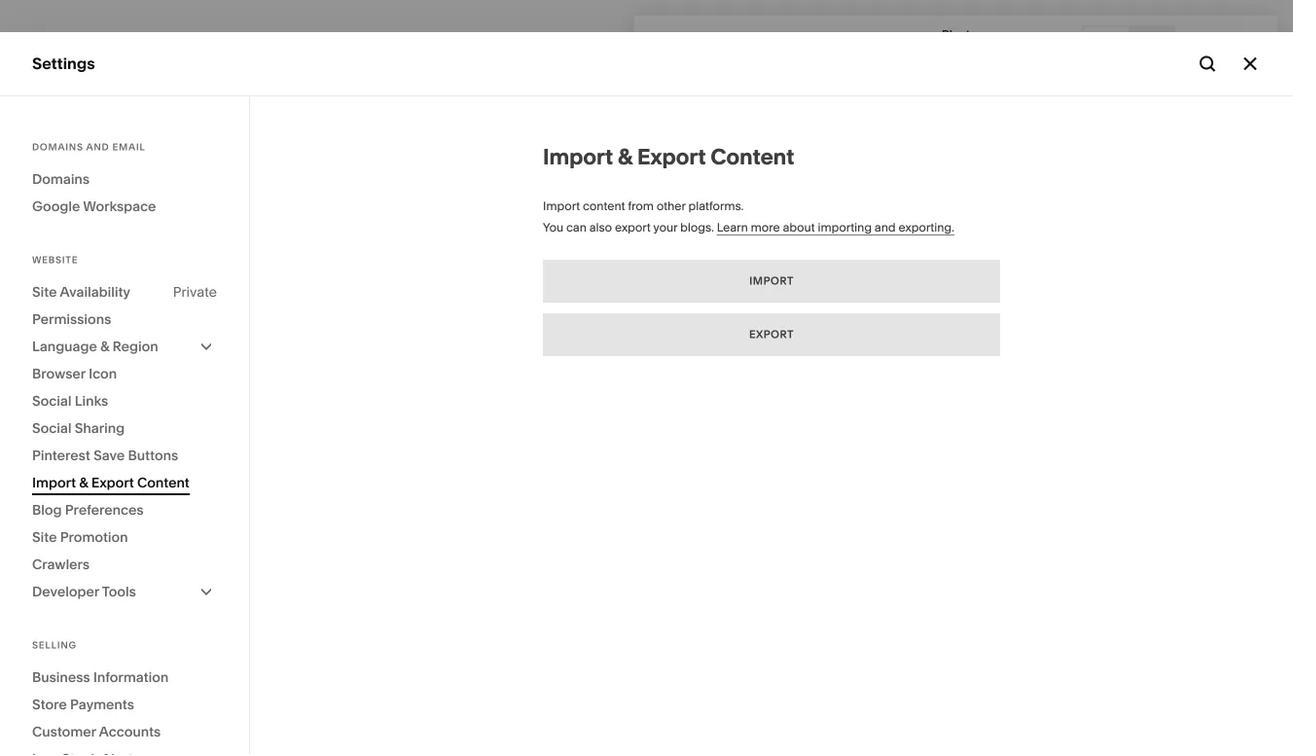 Task type: locate. For each thing, give the bounding box(es) containing it.
& up 'blog preferences'
[[79, 474, 88, 491]]

learn more about importing and exporting. link
[[717, 220, 954, 235]]

help
[[32, 572, 67, 591]]

1 horizontal spatial import & export content
[[543, 144, 794, 170]]

import up export button
[[749, 274, 794, 288]]

1 vertical spatial social
[[32, 420, 71, 436]]

0 vertical spatial settings
[[32, 54, 95, 73]]

selling down domains and email
[[32, 155, 82, 174]]

selling
[[32, 155, 82, 174], [32, 639, 77, 651]]

settings
[[32, 54, 95, 73], [32, 538, 93, 557]]

content down 'buttons'
[[137, 474, 190, 491]]

you
[[543, 220, 564, 234]]

now
[[304, 248, 333, 264]]

preferences
[[65, 502, 144, 518]]

your down the other
[[653, 220, 677, 234]]

2 domains from the top
[[32, 171, 90, 187]]

export inside export button
[[749, 328, 794, 341]]

icon
[[89, 365, 117, 382]]

1 vertical spatial settings
[[32, 538, 93, 557]]

2 site from the top
[[32, 529, 57, 545]]

and left email
[[86, 141, 109, 153]]

0 horizontal spatial and
[[86, 141, 109, 153]]

1 vertical spatial your
[[371, 269, 399, 286]]

crawlers link
[[32, 551, 217, 578]]

content up the import content from other platforms. you can also export your blogs. learn more about importing and exporting.
[[711, 144, 794, 170]]

1 horizontal spatial &
[[100, 338, 109, 355]]

store.
[[402, 269, 438, 286]]

social inside social links link
[[32, 393, 71, 409]]

business information
[[32, 669, 169, 685]]

google
[[32, 198, 80, 215]]

import & export content
[[543, 144, 794, 170], [32, 474, 190, 491]]

1 vertical spatial &
[[100, 338, 109, 355]]

selling up business
[[32, 639, 77, 651]]

1 selling from the top
[[32, 155, 82, 174]]

selling link
[[32, 154, 216, 177]]

0 vertical spatial site
[[32, 284, 57, 300]]

your
[[653, 220, 677, 234], [371, 269, 399, 286]]

site promotion link
[[32, 523, 217, 551]]

import & export content down save
[[32, 474, 190, 491]]

import inside import button
[[749, 274, 794, 288]]

1 vertical spatial import & export content
[[32, 474, 190, 491]]

site down analytics
[[32, 284, 57, 300]]

2 vertical spatial &
[[79, 474, 88, 491]]

2 horizontal spatial export
[[749, 328, 794, 341]]

google workspace
[[32, 198, 156, 215]]

export down save
[[91, 474, 134, 491]]

0 horizontal spatial content
[[137, 474, 190, 491]]

and inside the import content from other platforms. you can also export your blogs. learn more about importing and exporting.
[[875, 220, 896, 234]]

save
[[93, 447, 125, 464]]

john
[[77, 636, 105, 650]]

1 site from the top
[[32, 284, 57, 300]]

& for import & export content link
[[79, 474, 88, 491]]

promotion
[[60, 529, 128, 545]]

1 vertical spatial site
[[32, 529, 57, 545]]

learn
[[717, 220, 748, 234]]

exporting.
[[899, 220, 954, 234]]

asset library
[[32, 503, 130, 522]]

2 settings from the top
[[32, 538, 93, 557]]

domains
[[32, 141, 83, 153], [32, 171, 90, 187]]

site inside "link"
[[32, 529, 57, 545]]

and right importing at the top
[[875, 220, 896, 234]]

0 vertical spatial domains
[[32, 141, 83, 153]]

export up the other
[[637, 144, 706, 170]]

developer tools button
[[32, 578, 217, 605]]

1 vertical spatial selling
[[32, 639, 77, 651]]

1 vertical spatial and
[[875, 220, 896, 234]]

website
[[32, 254, 78, 266]]

social down browser at the left
[[32, 393, 71, 409]]

analytics link
[[32, 258, 216, 281]]

export
[[637, 144, 706, 170], [749, 328, 794, 341], [91, 474, 134, 491]]

&
[[618, 144, 633, 170], [100, 338, 109, 355], [79, 474, 88, 491]]

site down asset
[[32, 529, 57, 545]]

import
[[543, 144, 613, 170], [543, 199, 580, 213], [749, 274, 794, 288], [32, 474, 76, 491]]

0 horizontal spatial your
[[371, 269, 399, 286]]

export
[[615, 220, 651, 234]]

0 vertical spatial selling
[[32, 155, 82, 174]]

social inside social sharing link
[[32, 420, 71, 436]]

1 horizontal spatial your
[[653, 220, 677, 234]]

social
[[32, 393, 71, 409], [32, 420, 71, 436]]

1 vertical spatial export
[[749, 328, 794, 341]]

0 horizontal spatial &
[[79, 474, 88, 491]]

1 settings from the top
[[32, 54, 95, 73]]

2 social from the top
[[32, 420, 71, 436]]

1 social from the top
[[32, 393, 71, 409]]

row group
[[249, 150, 634, 755]]

2 horizontal spatial &
[[618, 144, 633, 170]]

0 vertical spatial and
[[86, 141, 109, 153]]

language & region link
[[32, 333, 217, 360]]

0 vertical spatial export
[[637, 144, 706, 170]]

1 vertical spatial domains
[[32, 171, 90, 187]]

Search items… text field
[[313, 130, 597, 173]]

domains for domains and email
[[32, 141, 83, 153]]

import up content
[[543, 144, 613, 170]]

0 vertical spatial content
[[711, 144, 794, 170]]

social up pinterest
[[32, 420, 71, 436]]

0 horizontal spatial export
[[91, 474, 134, 491]]

settings down asset
[[32, 538, 93, 557]]

browser
[[32, 365, 85, 382]]

2 vertical spatial export
[[91, 474, 134, 491]]

1 horizontal spatial content
[[711, 144, 794, 170]]

export inside import & export content link
[[91, 474, 134, 491]]

content
[[711, 144, 794, 170], [137, 474, 190, 491]]

site for site promotion
[[32, 529, 57, 545]]

export down import button
[[749, 328, 794, 341]]

also
[[589, 220, 612, 234]]

& up icon
[[100, 338, 109, 355]]

1 domains from the top
[[32, 141, 83, 153]]

language & region button
[[32, 333, 217, 360]]

1 horizontal spatial and
[[875, 220, 896, 234]]

0 vertical spatial your
[[653, 220, 677, 234]]

& up from
[[618, 144, 633, 170]]

scheduling
[[32, 293, 116, 312]]

domains for domains
[[32, 171, 90, 187]]

marketing
[[32, 190, 108, 209]]

& inside dropdown button
[[100, 338, 109, 355]]

import up you
[[543, 199, 580, 213]]

0 horizontal spatial import & export content
[[32, 474, 190, 491]]

developer tools link
[[32, 578, 217, 605]]

availability
[[60, 284, 130, 300]]

payments
[[70, 696, 134, 713]]

0 vertical spatial import & export content
[[543, 144, 794, 170]]

import up blog
[[32, 474, 76, 491]]

import & export content up the other
[[543, 144, 794, 170]]

your down you've
[[371, 269, 399, 286]]

site promotion
[[32, 529, 128, 545]]

0 vertical spatial social
[[32, 393, 71, 409]]

blog preferences link
[[32, 496, 217, 523]]

and
[[86, 141, 109, 153], [875, 220, 896, 234]]

settings up domains and email
[[32, 54, 95, 73]]



Task type: vqa. For each thing, say whether or not it's contained in the screenshot.
concise. at left top
no



Task type: describe. For each thing, give the bounding box(es) containing it.
blog preferences
[[32, 502, 144, 518]]

site availability
[[32, 284, 130, 300]]

buttons
[[128, 447, 178, 464]]

other
[[657, 199, 686, 213]]

import inside the import content from other platforms. you can also export your blogs. learn more about importing and exporting.
[[543, 199, 580, 213]]

up
[[351, 269, 368, 286]]

social sharing link
[[32, 415, 217, 442]]

sharing
[[75, 420, 125, 436]]

workspace
[[83, 198, 156, 215]]

0 vertical spatial &
[[618, 144, 633, 170]]

scheduling link
[[32, 292, 216, 315]]

blogs.
[[680, 220, 714, 234]]

email
[[112, 141, 146, 153]]

pinterest save buttons link
[[32, 442, 217, 469]]

domains link
[[32, 165, 217, 193]]

customer accounts
[[32, 723, 161, 740]]

site for site availability
[[32, 284, 57, 300]]

analytics
[[32, 259, 100, 278]]

content
[[583, 199, 625, 213]]

browser icon link
[[32, 360, 217, 387]]

links
[[75, 393, 108, 409]]

import & export content link
[[32, 469, 217, 496]]

permissions link
[[32, 306, 217, 333]]

pinterest save buttons
[[32, 447, 178, 464]]

blog
[[32, 502, 62, 518]]

social links link
[[32, 387, 217, 415]]

social for social sharing
[[32, 420, 71, 436]]

marketing link
[[32, 189, 216, 212]]

platforms.
[[688, 199, 744, 213]]

developer tools
[[32, 583, 136, 600]]

business
[[32, 669, 90, 685]]

developer
[[32, 583, 99, 600]]

asset
[[32, 503, 74, 522]]

about
[[783, 220, 815, 234]]

language
[[32, 338, 97, 355]]

pinterest
[[32, 447, 90, 464]]

private
[[173, 284, 217, 300]]

store payments
[[32, 696, 134, 713]]

all
[[281, 93, 309, 119]]

2 selling from the top
[[32, 639, 77, 651]]

now that you've added products, finish setting up your store.
[[304, 248, 553, 286]]

help link
[[32, 571, 67, 593]]

john smith button
[[29, 632, 216, 669]]

customer accounts link
[[32, 718, 217, 745]]

business information link
[[32, 664, 217, 691]]

finish
[[519, 248, 553, 264]]

more
[[751, 220, 780, 234]]

google workspace link
[[32, 193, 217, 220]]

asset library link
[[32, 502, 216, 525]]

can
[[566, 220, 587, 234]]

browser icon
[[32, 365, 117, 382]]

from
[[628, 199, 654, 213]]

import inside import & export content link
[[32, 474, 76, 491]]

crawlers
[[32, 556, 90, 573]]

importing
[[818, 220, 872, 234]]

your inside the import content from other platforms. you can also export your blogs. learn more about importing and exporting.
[[653, 220, 677, 234]]

information
[[93, 669, 169, 685]]

store
[[32, 696, 67, 713]]

smith
[[107, 636, 140, 650]]

domains and email
[[32, 141, 146, 153]]

region
[[113, 338, 158, 355]]

accounts
[[99, 723, 161, 740]]

store payments link
[[32, 691, 217, 718]]

customer
[[32, 723, 96, 740]]

setting
[[304, 269, 348, 286]]

plant
[[942, 27, 970, 41]]

tools
[[102, 583, 136, 600]]

social for social links
[[32, 393, 71, 409]]

library
[[78, 503, 130, 522]]

language & region
[[32, 338, 158, 355]]

social sharing
[[32, 420, 125, 436]]

1 vertical spatial content
[[137, 474, 190, 491]]

your inside "now that you've added products, finish setting up your store."
[[371, 269, 399, 286]]

john smith
[[77, 636, 140, 650]]

products,
[[455, 248, 516, 264]]

that
[[336, 248, 361, 264]]

social links
[[32, 393, 108, 409]]

you've
[[364, 248, 406, 264]]

selling inside selling link
[[32, 155, 82, 174]]

import content from other platforms. you can also export your blogs. learn more about importing and exporting.
[[543, 199, 954, 234]]

& for language & region dropdown button
[[100, 338, 109, 355]]

settings inside settings link
[[32, 538, 93, 557]]

permissions
[[32, 311, 111, 327]]

added
[[409, 248, 451, 264]]

settings link
[[32, 537, 216, 559]]

import button
[[543, 260, 1000, 303]]

export button
[[543, 313, 1000, 356]]

1 horizontal spatial export
[[637, 144, 706, 170]]



